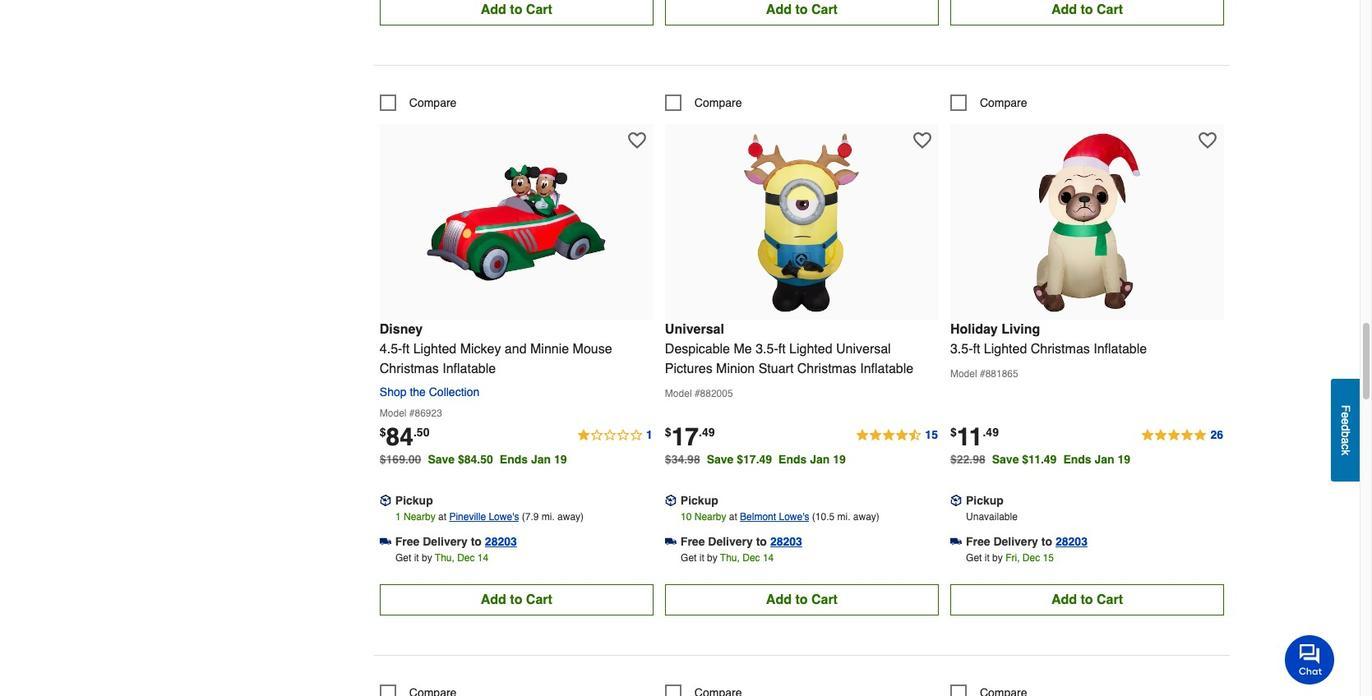 Task type: describe. For each thing, give the bounding box(es) containing it.
universal despicable me 3.5-ft lighted universal pictures minion stuart christmas inflatable
[[665, 322, 914, 376]]

and
[[505, 342, 527, 357]]

.50
[[414, 426, 430, 439]]

19 for 17
[[833, 453, 846, 466]]

14 for pineville
[[478, 552, 489, 564]]

ft inside universal despicable me 3.5-ft lighted universal pictures minion stuart christmas inflatable
[[779, 342, 786, 357]]

3 pickup from the left
[[966, 494, 1004, 507]]

mouse
[[573, 342, 612, 357]]

28203 button for belmont
[[771, 533, 803, 550]]

2 heart outline image from the left
[[914, 131, 932, 149]]

mi. for (10.5
[[838, 511, 851, 523]]

5014124893 element
[[951, 685, 1028, 697]]

dec for pineville lowe's
[[457, 552, 475, 564]]

$22.98
[[951, 453, 986, 466]]

it for 1
[[414, 552, 419, 564]]

28203 button for pineville
[[485, 533, 517, 550]]

10
[[681, 511, 692, 523]]

(10.5
[[812, 511, 835, 523]]

$34.98 save $17.49 ends jan 19
[[665, 453, 846, 466]]

by for 1 nearby
[[422, 552, 432, 564]]

1 star image
[[577, 426, 654, 445]]

26
[[1211, 428, 1224, 441]]

away) for 1 nearby at pineville lowe's (7.9 mi. away)
[[558, 511, 584, 523]]

pickup for 1
[[395, 494, 433, 507]]

d
[[1340, 425, 1353, 432]]

3 pickup image from the left
[[951, 495, 962, 506]]

lighted inside disney 4.5-ft lighted mickey and minnie mouse christmas inflatable
[[413, 342, 457, 357]]

at for belmont
[[729, 511, 738, 523]]

me
[[734, 342, 752, 357]]

actual price $84.50 element
[[380, 422, 430, 451]]

was price $34.98 element
[[665, 449, 707, 466]]

christmas inside holiday living 3.5-ft lighted christmas inflatable
[[1031, 342, 1090, 357]]

10 nearby at belmont lowe's (10.5 mi. away)
[[681, 511, 880, 523]]

3 by from the left
[[993, 552, 1003, 564]]

$ for 17
[[665, 426, 672, 439]]

holiday living 3.5-ft lighted christmas inflatable image
[[997, 132, 1178, 313]]

3.5- inside holiday living 3.5-ft lighted christmas inflatable
[[951, 342, 973, 357]]

3 get from the left
[[966, 552, 982, 564]]

holiday
[[951, 322, 998, 337]]

ends for 84
[[500, 453, 528, 466]]

jan for 11
[[1095, 453, 1115, 466]]

lowe's for pineville lowe's
[[489, 511, 519, 523]]

get for 1
[[396, 552, 411, 564]]

truck filled image for get it by thu, dec 14
[[380, 536, 391, 548]]

1 e from the top
[[1340, 412, 1353, 419]]

1 for 1
[[646, 428, 653, 441]]

pickup image for 1 nearby
[[380, 495, 391, 506]]

$ 11 .49
[[951, 422, 999, 451]]

get for 10
[[681, 552, 697, 564]]

11
[[957, 422, 983, 451]]

savings save $11.49 element
[[992, 453, 1137, 466]]

jan for 17
[[810, 453, 830, 466]]

ends for 17
[[779, 453, 807, 466]]

17
[[672, 422, 699, 451]]

19 for 84
[[554, 453, 567, 466]]

28203 for belmont
[[771, 535, 803, 548]]

1 nearby at pineville lowe's (7.9 mi. away)
[[396, 511, 584, 523]]

$22.98 save $11.49 ends jan 19
[[951, 453, 1131, 466]]

free delivery to 28203 for belmont
[[681, 535, 803, 548]]

inflatable inside universal despicable me 3.5-ft lighted universal pictures minion stuart christmas inflatable
[[860, 362, 914, 376]]

savings save $17.49 element
[[707, 453, 853, 466]]

mickey
[[460, 342, 501, 357]]

$17.49
[[737, 453, 772, 466]]

actual price $17.49 element
[[665, 422, 715, 451]]

ends jan 19 element for 11
[[1064, 453, 1137, 466]]

2 e from the top
[[1340, 419, 1353, 425]]

lighted inside holiday living 3.5-ft lighted christmas inflatable
[[984, 342, 1027, 357]]

$11.49
[[1023, 453, 1057, 466]]

lighted inside universal despicable me 3.5-ft lighted universal pictures minion stuart christmas inflatable
[[790, 342, 833, 357]]

inflatable inside disney 4.5-ft lighted mickey and minnie mouse christmas inflatable
[[443, 362, 496, 376]]

save for 84
[[428, 453, 455, 466]]

disney 4.5-ft lighted mickey and minnie mouse christmas inflatable image
[[426, 132, 607, 313]]

delivery for belmont
[[708, 535, 753, 548]]

universal despicable me 3.5-ft lighted universal pictures minion stuart christmas inflatable image
[[712, 132, 893, 313]]

$ for 11
[[951, 426, 957, 439]]

$34.98
[[665, 453, 700, 466]]

ends jan 19 element for 17
[[779, 453, 853, 466]]

at for pineville
[[438, 511, 447, 523]]

fri,
[[1006, 552, 1020, 564]]

belmont
[[740, 511, 776, 523]]

inflatable inside holiday living 3.5-ft lighted christmas inflatable
[[1094, 342, 1147, 357]]

jan for 84
[[531, 453, 551, 466]]

881865
[[986, 368, 1019, 380]]

truck filled image for get it by fri, dec 15
[[951, 536, 962, 548]]

shop
[[380, 385, 407, 399]]

26 button
[[1141, 426, 1225, 445]]

mi. for (7.9
[[542, 511, 555, 523]]

$ 84 .50
[[380, 422, 430, 451]]

$169.00
[[380, 453, 421, 466]]

nearby for 10 nearby
[[695, 511, 727, 523]]

5 stars image
[[1141, 426, 1225, 445]]

compare for 5014124637 element on the left top of the page
[[409, 96, 457, 109]]

2 vertical spatial model
[[380, 408, 407, 419]]

ft inside disney 4.5-ft lighted mickey and minnie mouse christmas inflatable
[[402, 342, 410, 357]]

unavailable
[[966, 511, 1018, 523]]

stuart
[[759, 362, 794, 376]]

$ 17 .49
[[665, 422, 715, 451]]



Task type: vqa. For each thing, say whether or not it's contained in the screenshot.
bottommost 15
yes



Task type: locate. For each thing, give the bounding box(es) containing it.
holiday living 3.5-ft lighted christmas inflatable
[[951, 322, 1147, 357]]

pickup image up truck filled icon
[[665, 495, 677, 506]]

$84.50
[[458, 453, 493, 466]]

0 horizontal spatial at
[[438, 511, 447, 523]]

jan
[[531, 453, 551, 466], [810, 453, 830, 466], [1095, 453, 1115, 466]]

2 horizontal spatial 28203 button
[[1056, 533, 1088, 550]]

5014124915 element
[[665, 685, 742, 697]]

1 vertical spatial #
[[695, 388, 700, 399]]

1 free delivery to 28203 from the left
[[395, 535, 517, 548]]

disney
[[380, 322, 423, 337]]

e
[[1340, 412, 1353, 419], [1340, 419, 1353, 425]]

ends jan 19 element right $11.49
[[1064, 453, 1137, 466]]

actual price $11.49 element
[[951, 422, 999, 451]]

get it by thu, dec 14 for 1 nearby
[[396, 552, 489, 564]]

2 get from the left
[[681, 552, 697, 564]]

c
[[1340, 444, 1353, 450]]

0 horizontal spatial christmas
[[380, 362, 439, 376]]

882005
[[700, 388, 733, 399]]

1 horizontal spatial .49
[[983, 426, 999, 439]]

28203 for pineville
[[485, 535, 517, 548]]

0 horizontal spatial lighted
[[413, 342, 457, 357]]

2 lowe's from the left
[[779, 511, 810, 523]]

0 horizontal spatial 3.5-
[[756, 342, 779, 357]]

3 19 from the left
[[1118, 453, 1131, 466]]

.49 up was price $34.98 element on the bottom of the page
[[699, 426, 715, 439]]

minnie
[[530, 342, 569, 357]]

despicable
[[665, 342, 730, 357]]

christmas right stuart
[[798, 362, 857, 376]]

1 pickup image from the left
[[380, 495, 391, 506]]

pickup image down the $169.00
[[380, 495, 391, 506]]

away) right (10.5
[[853, 511, 880, 523]]

1 down the $169.00
[[396, 511, 401, 523]]

2 horizontal spatial christmas
[[1031, 342, 1090, 357]]

0 horizontal spatial truck filled image
[[380, 536, 391, 548]]

1 horizontal spatial 14
[[763, 552, 774, 564]]

1 jan from the left
[[531, 453, 551, 466]]

christmas inside disney 4.5-ft lighted mickey and minnie mouse christmas inflatable
[[380, 362, 439, 376]]

$ up was price $34.98 element on the bottom of the page
[[665, 426, 672, 439]]

2 horizontal spatial save
[[992, 453, 1019, 466]]

2 horizontal spatial ft
[[973, 342, 981, 357]]

model # 881865
[[951, 368, 1019, 380]]

shop the collection link
[[380, 385, 486, 399]]

14 for belmont
[[763, 552, 774, 564]]

1 horizontal spatial 28203 button
[[771, 533, 803, 550]]

1 horizontal spatial thu,
[[720, 552, 740, 564]]

ends for 11
[[1064, 453, 1092, 466]]

2 horizontal spatial ends
[[1064, 453, 1092, 466]]

free
[[395, 535, 420, 548], [681, 535, 705, 548], [966, 535, 991, 548]]

19
[[554, 453, 567, 466], [833, 453, 846, 466], [1118, 453, 1131, 466]]

to
[[510, 2, 523, 17], [796, 2, 808, 17], [1081, 2, 1093, 17], [471, 535, 482, 548], [756, 535, 767, 548], [1042, 535, 1053, 548], [510, 593, 523, 607], [796, 593, 808, 607], [1081, 593, 1093, 607]]

lighted up 881865
[[984, 342, 1027, 357]]

get it by thu, dec 14 down "pineville"
[[396, 552, 489, 564]]

model # 86923
[[380, 408, 442, 419]]

compare inside 5014124643 element
[[695, 96, 742, 109]]

2 away) from the left
[[853, 511, 880, 523]]

1 horizontal spatial it
[[700, 552, 705, 564]]

pickup image for 10 nearby
[[665, 495, 677, 506]]

delivery down "belmont"
[[708, 535, 753, 548]]

model down shop
[[380, 408, 407, 419]]

0 horizontal spatial dec
[[457, 552, 475, 564]]

2 horizontal spatial 19
[[1118, 453, 1131, 466]]

belmont lowe's button
[[740, 509, 810, 525]]

1 horizontal spatial #
[[695, 388, 700, 399]]

0 horizontal spatial away)
[[558, 511, 584, 523]]

1 horizontal spatial delivery
[[708, 535, 753, 548]]

mi.
[[542, 511, 555, 523], [838, 511, 851, 523]]

1 horizontal spatial pickup
[[681, 494, 719, 507]]

14 down belmont lowe's button
[[763, 552, 774, 564]]

1 horizontal spatial compare
[[695, 96, 742, 109]]

by for 10 nearby
[[707, 552, 718, 564]]

0 horizontal spatial save
[[428, 453, 455, 466]]

2 horizontal spatial jan
[[1095, 453, 1115, 466]]

f e e d b a c k button
[[1331, 379, 1360, 482]]

compare for 5014124643 element
[[695, 96, 742, 109]]

1 horizontal spatial nearby
[[695, 511, 727, 523]]

3 compare from the left
[[980, 96, 1028, 109]]

away)
[[558, 511, 584, 523], [853, 511, 880, 523]]

christmas
[[1031, 342, 1090, 357], [380, 362, 439, 376], [798, 362, 857, 376]]

2 19 from the left
[[833, 453, 846, 466]]

2 horizontal spatial #
[[980, 368, 986, 380]]

0 horizontal spatial 28203 button
[[485, 533, 517, 550]]

4.5 stars image
[[856, 426, 939, 445]]

jan up (7.9
[[531, 453, 551, 466]]

free for 10
[[681, 535, 705, 548]]

2 28203 from the left
[[771, 535, 803, 548]]

away) for 10 nearby at belmont lowe's (10.5 mi. away)
[[853, 511, 880, 523]]

.49
[[699, 426, 715, 439], [983, 426, 999, 439]]

1 nearby from the left
[[404, 511, 436, 523]]

2 vertical spatial #
[[409, 408, 415, 419]]

delivery
[[423, 535, 468, 548], [708, 535, 753, 548], [994, 535, 1039, 548]]

0 horizontal spatial .49
[[699, 426, 715, 439]]

2 truck filled image from the left
[[951, 536, 962, 548]]

2 lighted from the left
[[790, 342, 833, 357]]

1 horizontal spatial free delivery to 28203
[[681, 535, 803, 548]]

pickup for 10
[[681, 494, 719, 507]]

ft down holiday
[[973, 342, 981, 357]]

2 dec from the left
[[743, 552, 760, 564]]

truck filled image
[[380, 536, 391, 548], [951, 536, 962, 548]]

ends
[[500, 453, 528, 466], [779, 453, 807, 466], [1064, 453, 1092, 466]]

1 it from the left
[[414, 552, 419, 564]]

1 lighted from the left
[[413, 342, 457, 357]]

1 thu, from the left
[[435, 552, 455, 564]]

k
[[1340, 450, 1353, 456]]

19 for 11
[[1118, 453, 1131, 466]]

2 horizontal spatial inflatable
[[1094, 342, 1147, 357]]

it
[[414, 552, 419, 564], [700, 552, 705, 564], [985, 552, 990, 564]]

christmas down "living" on the top of the page
[[1031, 342, 1090, 357]]

compare
[[409, 96, 457, 109], [695, 96, 742, 109], [980, 96, 1028, 109]]

mi. right (10.5
[[838, 511, 851, 523]]

0 horizontal spatial get
[[396, 552, 411, 564]]

1 pickup from the left
[[395, 494, 433, 507]]

3 lighted from the left
[[984, 342, 1027, 357]]

$ inside $ 11 .49
[[951, 426, 957, 439]]

add to cart button
[[380, 0, 654, 25], [665, 0, 939, 25], [951, 0, 1225, 25], [380, 584, 654, 616], [665, 584, 939, 616], [951, 584, 1225, 616]]

2 jan from the left
[[810, 453, 830, 466]]

delivery down "pineville"
[[423, 535, 468, 548]]

3 ends from the left
[[1064, 453, 1092, 466]]

3 save from the left
[[992, 453, 1019, 466]]

thu, for 1 nearby
[[435, 552, 455, 564]]

the
[[410, 385, 426, 399]]

minion
[[716, 362, 755, 376]]

ends jan 19 element
[[500, 453, 574, 466], [779, 453, 853, 466], [1064, 453, 1137, 466]]

shop the collection
[[380, 385, 480, 399]]

1 horizontal spatial model
[[665, 388, 692, 399]]

model left 881865
[[951, 368, 978, 380]]

15 left 11
[[925, 428, 938, 441]]

0 horizontal spatial 14
[[478, 552, 489, 564]]

1 vertical spatial 15
[[1043, 552, 1054, 564]]

0 horizontal spatial heart outline image
[[628, 131, 646, 149]]

(7.9
[[522, 511, 539, 523]]

2 get it by thu, dec 14 from the left
[[681, 552, 774, 564]]

2 pickup image from the left
[[665, 495, 677, 506]]

1 horizontal spatial lighted
[[790, 342, 833, 357]]

.49 for 11
[[983, 426, 999, 439]]

# for holiday living 3.5-ft lighted christmas inflatable
[[980, 368, 986, 380]]

2 horizontal spatial ends jan 19 element
[[1064, 453, 1137, 466]]

0 vertical spatial universal
[[665, 322, 724, 337]]

pickup image down $22.98
[[951, 495, 962, 506]]

delivery for pineville
[[423, 535, 468, 548]]

1 ends jan 19 element from the left
[[500, 453, 574, 466]]

pineville
[[449, 511, 486, 523]]

1 horizontal spatial 3.5-
[[951, 342, 973, 357]]

1 at from the left
[[438, 511, 447, 523]]

get
[[396, 552, 411, 564], [681, 552, 697, 564], [966, 552, 982, 564]]

15
[[925, 428, 938, 441], [1043, 552, 1054, 564]]

1 left 17
[[646, 428, 653, 441]]

1 horizontal spatial heart outline image
[[914, 131, 932, 149]]

3 heart outline image from the left
[[1199, 131, 1217, 149]]

model
[[951, 368, 978, 380], [665, 388, 692, 399], [380, 408, 407, 419]]

14 down the pineville lowe's button
[[478, 552, 489, 564]]

2 horizontal spatial compare
[[980, 96, 1028, 109]]

free for 1
[[395, 535, 420, 548]]

by down "10 nearby at belmont lowe's (10.5 mi. away)"
[[707, 552, 718, 564]]

2 by from the left
[[707, 552, 718, 564]]

compare inside 5014124637 element
[[409, 96, 457, 109]]

get it by thu, dec 14 down "belmont"
[[681, 552, 774, 564]]

0 horizontal spatial get it by thu, dec 14
[[396, 552, 489, 564]]

4.5-
[[380, 342, 402, 357]]

2 horizontal spatial by
[[993, 552, 1003, 564]]

1 button
[[577, 426, 654, 445]]

1 horizontal spatial jan
[[810, 453, 830, 466]]

1 horizontal spatial 19
[[833, 453, 846, 466]]

ends right the $17.49
[[779, 453, 807, 466]]

2 horizontal spatial model
[[951, 368, 978, 380]]

0 vertical spatial #
[[980, 368, 986, 380]]

2 ends jan 19 element from the left
[[779, 453, 853, 466]]

pickup up 10
[[681, 494, 719, 507]]

3 delivery from the left
[[994, 535, 1039, 548]]

by left fri, in the right of the page
[[993, 552, 1003, 564]]

3 it from the left
[[985, 552, 990, 564]]

2 ends from the left
[[779, 453, 807, 466]]

1 horizontal spatial away)
[[853, 511, 880, 523]]

pictures
[[665, 362, 713, 376]]

.49 inside $ 11 .49
[[983, 426, 999, 439]]

add
[[481, 2, 506, 17], [766, 2, 792, 17], [1052, 2, 1077, 17], [481, 593, 506, 607], [766, 593, 792, 607], [1052, 593, 1077, 607]]

#
[[980, 368, 986, 380], [695, 388, 700, 399], [409, 408, 415, 419]]

lowe's left (7.9
[[489, 511, 519, 523]]

truck filled image
[[665, 536, 677, 548]]

1 horizontal spatial get it by thu, dec 14
[[681, 552, 774, 564]]

free delivery to 28203 down "belmont"
[[681, 535, 803, 548]]

1 ends from the left
[[500, 453, 528, 466]]

save down .50
[[428, 453, 455, 466]]

pickup image
[[380, 495, 391, 506], [665, 495, 677, 506], [951, 495, 962, 506]]

84
[[386, 422, 414, 451]]

get it by thu, dec 14 for 10 nearby
[[681, 552, 774, 564]]

2 at from the left
[[729, 511, 738, 523]]

0 horizontal spatial 1
[[396, 511, 401, 523]]

2 horizontal spatial free delivery to 28203
[[966, 535, 1088, 548]]

compare inside the 5014124913 element
[[980, 96, 1028, 109]]

15 button
[[856, 426, 939, 445]]

2 thu, from the left
[[720, 552, 740, 564]]

thu,
[[435, 552, 455, 564], [720, 552, 740, 564]]

get it by fri, dec 15
[[966, 552, 1054, 564]]

2 14 from the left
[[763, 552, 774, 564]]

1 $ from the left
[[380, 426, 386, 439]]

1 horizontal spatial universal
[[836, 342, 891, 357]]

2 horizontal spatial free
[[966, 535, 991, 548]]

pickup
[[395, 494, 433, 507], [681, 494, 719, 507], [966, 494, 1004, 507]]

1 vertical spatial model
[[665, 388, 692, 399]]

0 vertical spatial model
[[951, 368, 978, 380]]

ends jan 19 element up (7.9
[[500, 453, 574, 466]]

0 horizontal spatial thu,
[[435, 552, 455, 564]]

0 horizontal spatial #
[[409, 408, 415, 419]]

dec right fri, in the right of the page
[[1023, 552, 1040, 564]]

heart outline image
[[628, 131, 646, 149], [914, 131, 932, 149], [1199, 131, 1217, 149]]

1 heart outline image from the left
[[628, 131, 646, 149]]

3 jan from the left
[[1095, 453, 1115, 466]]

nearby right 10
[[695, 511, 727, 523]]

1 horizontal spatial free
[[681, 535, 705, 548]]

1 19 from the left
[[554, 453, 567, 466]]

1 get it by thu, dec 14 from the left
[[396, 552, 489, 564]]

1 horizontal spatial $
[[665, 426, 672, 439]]

ft
[[402, 342, 410, 357], [779, 342, 786, 357], [973, 342, 981, 357]]

thu, down "10 nearby at belmont lowe's (10.5 mi. away)"
[[720, 552, 740, 564]]

disney 4.5-ft lighted mickey and minnie mouse christmas inflatable
[[380, 322, 612, 376]]

2 save from the left
[[707, 453, 734, 466]]

3.5-
[[756, 342, 779, 357], [951, 342, 973, 357]]

0 horizontal spatial 28203
[[485, 535, 517, 548]]

2 horizontal spatial pickup image
[[951, 495, 962, 506]]

$ for 84
[[380, 426, 386, 439]]

2 nearby from the left
[[695, 511, 727, 523]]

lowe's
[[489, 511, 519, 523], [779, 511, 810, 523]]

thu, for 10 nearby
[[720, 552, 740, 564]]

2 compare from the left
[[695, 96, 742, 109]]

ft down disney
[[402, 342, 410, 357]]

by
[[422, 552, 432, 564], [707, 552, 718, 564], [993, 552, 1003, 564]]

save for 17
[[707, 453, 734, 466]]

1 truck filled image from the left
[[380, 536, 391, 548]]

cart
[[526, 2, 553, 17], [812, 2, 838, 17], [1097, 2, 1123, 17], [526, 593, 553, 607], [812, 593, 838, 607], [1097, 593, 1123, 607]]

lighted up stuart
[[790, 342, 833, 357]]

was price $169.00 element
[[380, 449, 428, 466]]

1 horizontal spatial ends jan 19 element
[[779, 453, 853, 466]]

e up the b
[[1340, 419, 1353, 425]]

lowe's for belmont lowe's
[[779, 511, 810, 523]]

pickup up unavailable
[[966, 494, 1004, 507]]

3.5- down holiday
[[951, 342, 973, 357]]

5014124643 element
[[665, 94, 742, 111]]

0 horizontal spatial inflatable
[[443, 362, 496, 376]]

2 pickup from the left
[[681, 494, 719, 507]]

2 3.5- from the left
[[951, 342, 973, 357]]

1 horizontal spatial get
[[681, 552, 697, 564]]

0 horizontal spatial $
[[380, 426, 386, 439]]

ends jan 19 element up (10.5
[[779, 453, 853, 466]]

.49 for 17
[[699, 426, 715, 439]]

0 horizontal spatial nearby
[[404, 511, 436, 523]]

1 away) from the left
[[558, 511, 584, 523]]

2 horizontal spatial 28203
[[1056, 535, 1088, 548]]

2 horizontal spatial lighted
[[984, 342, 1027, 357]]

pineville lowe's button
[[449, 509, 519, 525]]

living
[[1002, 322, 1041, 337]]

1 horizontal spatial inflatable
[[860, 362, 914, 376]]

1 free from the left
[[395, 535, 420, 548]]

jan up (10.5
[[810, 453, 830, 466]]

inflatable
[[1094, 342, 1147, 357], [443, 362, 496, 376], [860, 362, 914, 376]]

2 it from the left
[[700, 552, 705, 564]]

2 horizontal spatial heart outline image
[[1199, 131, 1217, 149]]

1 horizontal spatial 1
[[646, 428, 653, 441]]

1 horizontal spatial truck filled image
[[951, 536, 962, 548]]

1 horizontal spatial 15
[[1043, 552, 1054, 564]]

0 horizontal spatial delivery
[[423, 535, 468, 548]]

save left $11.49
[[992, 453, 1019, 466]]

1 delivery from the left
[[423, 535, 468, 548]]

1 inside image
[[646, 428, 653, 441]]

1 horizontal spatial mi.
[[838, 511, 851, 523]]

$ up was price $22.98 element
[[951, 426, 957, 439]]

2 $ from the left
[[665, 426, 672, 439]]

was price $22.98 element
[[951, 449, 992, 466]]

nearby left "pineville"
[[404, 511, 436, 523]]

1 14 from the left
[[478, 552, 489, 564]]

chat invite button image
[[1285, 635, 1336, 685]]

2 mi. from the left
[[838, 511, 851, 523]]

a
[[1340, 438, 1353, 444]]

model for 3.5-ft lighted christmas inflatable
[[951, 368, 978, 380]]

0 horizontal spatial universal
[[665, 322, 724, 337]]

2 horizontal spatial delivery
[[994, 535, 1039, 548]]

e up d
[[1340, 412, 1353, 419]]

model for despicable me 3.5-ft lighted universal pictures minion stuart christmas inflatable
[[665, 388, 692, 399]]

3 ft from the left
[[973, 342, 981, 357]]

lighted
[[413, 342, 457, 357], [790, 342, 833, 357], [984, 342, 1027, 357]]

dec for belmont lowe's
[[743, 552, 760, 564]]

3 28203 from the left
[[1056, 535, 1088, 548]]

3 $ from the left
[[951, 426, 957, 439]]

0 vertical spatial 1
[[646, 428, 653, 441]]

# up .50
[[409, 408, 415, 419]]

1 for 1 nearby at pineville lowe's (7.9 mi. away)
[[396, 511, 401, 523]]

free delivery to 28203 for pineville
[[395, 535, 517, 548]]

1 mi. from the left
[[542, 511, 555, 523]]

1 horizontal spatial by
[[707, 552, 718, 564]]

b
[[1340, 432, 1353, 438]]

nearby for 1 nearby
[[404, 511, 436, 523]]

2 28203 button from the left
[[771, 533, 803, 550]]

at left "pineville"
[[438, 511, 447, 523]]

compare for the 5014124913 element
[[980, 96, 1028, 109]]

$ inside "$ 84 .50"
[[380, 426, 386, 439]]

lowe's left (10.5
[[779, 511, 810, 523]]

0 horizontal spatial 19
[[554, 453, 567, 466]]

universal
[[665, 322, 724, 337], [836, 342, 891, 357]]

jan right $11.49
[[1095, 453, 1115, 466]]

1 horizontal spatial christmas
[[798, 362, 857, 376]]

# down pictures
[[695, 388, 700, 399]]

by down the 1 nearby at pineville lowe's (7.9 mi. away)
[[422, 552, 432, 564]]

.49 up was price $22.98 element
[[983, 426, 999, 439]]

1 28203 from the left
[[485, 535, 517, 548]]

christmas inside universal despicable me 3.5-ft lighted universal pictures minion stuart christmas inflatable
[[798, 362, 857, 376]]

1 horizontal spatial pickup image
[[665, 495, 677, 506]]

15 right fri, in the right of the page
[[1043, 552, 1054, 564]]

add to cart
[[481, 2, 553, 17], [766, 2, 838, 17], [1052, 2, 1123, 17], [481, 593, 553, 607], [766, 593, 838, 607], [1052, 593, 1123, 607]]

dec down "pineville"
[[457, 552, 475, 564]]

1
[[646, 428, 653, 441], [396, 511, 401, 523]]

5014124637 element
[[380, 94, 457, 111]]

mi. right (7.9
[[542, 511, 555, 523]]

1 28203 button from the left
[[485, 533, 517, 550]]

ft up stuart
[[779, 342, 786, 357]]

2 free from the left
[[681, 535, 705, 548]]

thu, down "pineville"
[[435, 552, 455, 564]]

free delivery to 28203 down "pineville"
[[395, 535, 517, 548]]

0 horizontal spatial pickup
[[395, 494, 433, 507]]

0 horizontal spatial mi.
[[542, 511, 555, 523]]

15 inside the "4.5 stars" image
[[925, 428, 938, 441]]

0 horizontal spatial lowe's
[[489, 511, 519, 523]]

savings save $84.50 element
[[428, 453, 574, 466]]

1 horizontal spatial save
[[707, 453, 734, 466]]

delivery up fri, in the right of the page
[[994, 535, 1039, 548]]

# for universal despicable me 3.5-ft lighted universal pictures minion stuart christmas inflatable
[[695, 388, 700, 399]]

86923
[[415, 408, 442, 419]]

0 horizontal spatial model
[[380, 408, 407, 419]]

get it by thu, dec 14
[[396, 552, 489, 564], [681, 552, 774, 564]]

0 horizontal spatial 15
[[925, 428, 938, 441]]

3.5- up stuart
[[756, 342, 779, 357]]

3 free from the left
[[966, 535, 991, 548]]

2 free delivery to 28203 from the left
[[681, 535, 803, 548]]

away) right (7.9
[[558, 511, 584, 523]]

2 .49 from the left
[[983, 426, 999, 439]]

f e e d b a c k
[[1340, 405, 1353, 456]]

5014124913 element
[[951, 94, 1028, 111]]

# down holiday
[[980, 368, 986, 380]]

3 free delivery to 28203 from the left
[[966, 535, 1088, 548]]

1 vertical spatial universal
[[836, 342, 891, 357]]

1 vertical spatial 1
[[396, 511, 401, 523]]

collection
[[429, 385, 480, 399]]

1 get from the left
[[396, 552, 411, 564]]

2 horizontal spatial pickup
[[966, 494, 1004, 507]]

3 28203 button from the left
[[1056, 533, 1088, 550]]

2 horizontal spatial get
[[966, 552, 982, 564]]

14
[[478, 552, 489, 564], [763, 552, 774, 564]]

$
[[380, 426, 386, 439], [665, 426, 672, 439], [951, 426, 957, 439]]

2 delivery from the left
[[708, 535, 753, 548]]

2 horizontal spatial $
[[951, 426, 957, 439]]

1 lowe's from the left
[[489, 511, 519, 523]]

christmas up the
[[380, 362, 439, 376]]

2 horizontal spatial dec
[[1023, 552, 1040, 564]]

1 compare from the left
[[409, 96, 457, 109]]

save for 11
[[992, 453, 1019, 466]]

1 3.5- from the left
[[756, 342, 779, 357]]

28203 button
[[485, 533, 517, 550], [771, 533, 803, 550], [1056, 533, 1088, 550]]

pickup down the $169.00
[[395, 494, 433, 507]]

1 ft from the left
[[402, 342, 410, 357]]

1 by from the left
[[422, 552, 432, 564]]

f
[[1340, 405, 1353, 412]]

1 horizontal spatial 28203
[[771, 535, 803, 548]]

save left the $17.49
[[707, 453, 734, 466]]

model # 882005
[[665, 388, 733, 399]]

3 dec from the left
[[1023, 552, 1040, 564]]

free delivery to 28203 up fri, in the right of the page
[[966, 535, 1088, 548]]

ends right $11.49
[[1064, 453, 1092, 466]]

lighted down disney
[[413, 342, 457, 357]]

$ up the $169.00
[[380, 426, 386, 439]]

1 save from the left
[[428, 453, 455, 466]]

free delivery to 28203
[[395, 535, 517, 548], [681, 535, 803, 548], [966, 535, 1088, 548]]

1 .49 from the left
[[699, 426, 715, 439]]

dec down "belmont"
[[743, 552, 760, 564]]

at left "belmont"
[[729, 511, 738, 523]]

ft inside holiday living 3.5-ft lighted christmas inflatable
[[973, 342, 981, 357]]

0 horizontal spatial free delivery to 28203
[[395, 535, 517, 548]]

dec
[[457, 552, 475, 564], [743, 552, 760, 564], [1023, 552, 1040, 564]]

$ inside $ 17 .49
[[665, 426, 672, 439]]

.49 inside $ 17 .49
[[699, 426, 715, 439]]

2 ft from the left
[[779, 342, 786, 357]]

ends jan 19 element for 84
[[500, 453, 574, 466]]

3 ends jan 19 element from the left
[[1064, 453, 1137, 466]]

save
[[428, 453, 455, 466], [707, 453, 734, 466], [992, 453, 1019, 466]]

3.5- inside universal despicable me 3.5-ft lighted universal pictures minion stuart christmas inflatable
[[756, 342, 779, 357]]

it for 10
[[700, 552, 705, 564]]

0 horizontal spatial free
[[395, 535, 420, 548]]

ends right $84.50
[[500, 453, 528, 466]]

28203
[[485, 535, 517, 548], [771, 535, 803, 548], [1056, 535, 1088, 548]]

model down pictures
[[665, 388, 692, 399]]

$169.00 save $84.50 ends jan 19
[[380, 453, 567, 466]]

nearby
[[404, 511, 436, 523], [695, 511, 727, 523]]

5006194403 element
[[380, 685, 457, 697]]

1 dec from the left
[[457, 552, 475, 564]]



